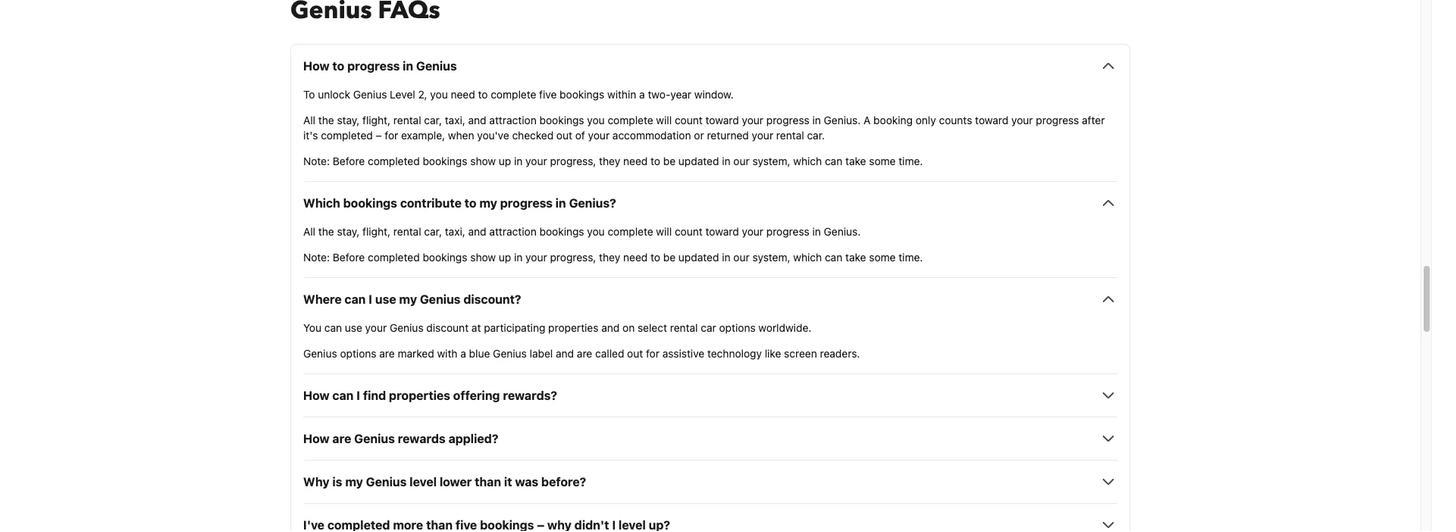Task type: describe. For each thing, give the bounding box(es) containing it.
your down where can i use my genius discount?
[[365, 322, 387, 335]]

2,
[[418, 88, 427, 101]]

1 vertical spatial out
[[627, 348, 643, 360]]

why is my genius level lower than it was before? button
[[303, 473, 1118, 492]]

car, for all the stay, flight, rental car, taxi, and attraction bookings you complete will count toward your progress in genius. a booking only counts toward your progress after it's completed – for example, when you've checked out of your accommodation or returned your rental car.
[[424, 114, 442, 127]]

0 vertical spatial need
[[451, 88, 475, 101]]

worldwide.
[[759, 322, 812, 335]]

1 take from the top
[[846, 155, 866, 168]]

will for all the stay, flight, rental car, taxi, and attraction bookings you complete will count toward your progress in genius. a booking only counts toward your progress after it's completed – for example, when you've checked out of your accommodation or returned your rental car.
[[656, 114, 672, 127]]

i for find
[[357, 389, 360, 403]]

genius down how to progress in genius
[[353, 88, 387, 101]]

you
[[303, 322, 322, 335]]

lower
[[440, 476, 472, 489]]

i for use
[[369, 293, 372, 307]]

genius options are marked with a blue genius label and are called out for assistive technology like screen readers.
[[303, 348, 860, 360]]

1 be from the top
[[663, 155, 676, 168]]

genius down find
[[354, 432, 395, 446]]

rewards?
[[503, 389, 557, 403]]

how to progress in genius button
[[303, 57, 1118, 75]]

2 vertical spatial completed
[[368, 251, 420, 264]]

genius down participating
[[493, 348, 527, 360]]

1 which from the top
[[793, 155, 822, 168]]

you for all the stay, flight, rental car, taxi, and attraction bookings you complete will count toward your progress in genius. a booking only counts toward your progress after it's completed – for example, when you've checked out of your accommodation or returned your rental car.
[[587, 114, 605, 127]]

two-
[[648, 88, 671, 101]]

my for progress
[[479, 197, 497, 210]]

flight, for all the stay, flight, rental car, taxi, and attraction bookings you complete will count toward your progress in genius.
[[363, 225, 391, 238]]

car, for all the stay, flight, rental car, taxi, and attraction bookings you complete will count toward your progress in genius.
[[424, 225, 442, 238]]

2 take from the top
[[846, 251, 866, 264]]

1 note: before completed bookings show up in your progress, they need to be updated in our system, which can take some time. from the top
[[303, 155, 923, 168]]

how to progress in genius
[[303, 59, 457, 73]]

unlock
[[318, 88, 350, 101]]

genius. for all the stay, flight, rental car, taxi, and attraction bookings you complete will count toward your progress in genius. a booking only counts toward your progress after it's completed – for example, when you've checked out of your accommodation or returned your rental car.
[[824, 114, 861, 127]]

genius up 2,
[[416, 59, 457, 73]]

where can i use my genius discount? button
[[303, 291, 1118, 309]]

marked
[[398, 348, 434, 360]]

1 horizontal spatial are
[[379, 348, 395, 360]]

out inside all the stay, flight, rental car, taxi, and attraction bookings you complete will count toward your progress in genius. a booking only counts toward your progress after it's completed – for example, when you've checked out of your accommodation or returned your rental car.
[[557, 129, 573, 142]]

1 time. from the top
[[899, 155, 923, 168]]

how can i find properties offering rewards? button
[[303, 387, 1118, 405]]

blue
[[469, 348, 490, 360]]

2 vertical spatial need
[[623, 251, 648, 264]]

bookings down the when
[[423, 155, 467, 168]]

rental left car. at the top
[[776, 129, 804, 142]]

select
[[638, 322, 667, 335]]

returned
[[707, 129, 749, 142]]

0 vertical spatial a
[[639, 88, 645, 101]]

on
[[623, 322, 635, 335]]

all the stay, flight, rental car, taxi, and attraction bookings you complete will count toward your progress in genius. a booking only counts toward your progress after it's completed – for example, when you've checked out of your accommodation or returned your rental car.
[[303, 114, 1105, 142]]

where
[[303, 293, 342, 307]]

five
[[539, 88, 557, 101]]

2 note: from the top
[[303, 251, 330, 264]]

screen
[[784, 348, 817, 360]]

the for all the stay, flight, rental car, taxi, and attraction bookings you complete will count toward your progress in genius.
[[318, 225, 334, 238]]

attraction for all the stay, flight, rental car, taxi, and attraction bookings you complete will count toward your progress in genius.
[[489, 225, 537, 238]]

all the stay, flight, rental car, taxi, and attraction bookings you complete will count toward your progress in genius.
[[303, 225, 861, 238]]

example,
[[401, 129, 445, 142]]

2 progress, from the top
[[550, 251, 596, 264]]

to down accommodation at left top
[[651, 155, 661, 168]]

complete for all the stay, flight, rental car, taxi, and attraction bookings you complete will count toward your progress in genius.
[[608, 225, 653, 238]]

you for all the stay, flight, rental car, taxi, and attraction bookings you complete will count toward your progress in genius.
[[587, 225, 605, 238]]

only
[[916, 114, 936, 127]]

than
[[475, 476, 501, 489]]

can for how can i find properties offering rewards?
[[333, 389, 354, 403]]

count for all the stay, flight, rental car, taxi, and attraction bookings you complete will count toward your progress in genius.
[[675, 225, 703, 238]]

rewards
[[398, 432, 446, 446]]

bookings up where can i use my genius discount?
[[423, 251, 467, 264]]

2 time. from the top
[[899, 251, 923, 264]]

your up returned
[[742, 114, 764, 127]]

called
[[595, 348, 624, 360]]

which bookings contribute to my progress in genius?
[[303, 197, 616, 210]]

2 horizontal spatial are
[[577, 348, 592, 360]]

2 system, from the top
[[753, 251, 791, 264]]

bookings inside dropdown button
[[343, 197, 397, 210]]

discount?
[[464, 293, 521, 307]]

all for all the stay, flight, rental car, taxi, and attraction bookings you complete will count toward your progress in genius. a booking only counts toward your progress after it's completed – for example, when you've checked out of your accommodation or returned your rental car.
[[303, 114, 316, 127]]

is
[[332, 476, 342, 489]]

0 horizontal spatial my
[[345, 476, 363, 489]]

within
[[607, 88, 636, 101]]

to unlock genius level 2, you need to complete five bookings within a two-year window.
[[303, 88, 734, 101]]

technology
[[707, 348, 762, 360]]

1 horizontal spatial properties
[[548, 322, 599, 335]]

how for how are genius rewards applied?
[[303, 432, 330, 446]]

it
[[504, 476, 512, 489]]

1 horizontal spatial options
[[719, 322, 756, 335]]

rental down contribute
[[393, 225, 421, 238]]

genius left level
[[366, 476, 407, 489]]

genius up marked on the bottom of page
[[390, 322, 424, 335]]

2 note: before completed bookings show up in your progress, they need to be updated in our system, which can take some time. from the top
[[303, 251, 923, 264]]

2 some from the top
[[869, 251, 896, 264]]

which
[[303, 197, 340, 210]]

your down checked in the left top of the page
[[526, 155, 547, 168]]

1 up from the top
[[499, 155, 511, 168]]

all for all the stay, flight, rental car, taxi, and attraction bookings you complete will count toward your progress in genius.
[[303, 225, 316, 238]]

readers.
[[820, 348, 860, 360]]

genius?
[[569, 197, 616, 210]]

why is my genius level lower than it was before?
[[303, 476, 586, 489]]

it's
[[303, 129, 318, 142]]

2 they from the top
[[599, 251, 621, 264]]

rental up example,
[[393, 114, 421, 127]]

and inside all the stay, flight, rental car, taxi, and attraction bookings you complete will count toward your progress in genius. a booking only counts toward your progress after it's completed – for example, when you've checked out of your accommodation or returned your rental car.
[[468, 114, 487, 127]]

my for genius
[[399, 293, 417, 307]]

your right counts
[[1012, 114, 1033, 127]]

at
[[472, 322, 481, 335]]

for inside all the stay, flight, rental car, taxi, and attraction bookings you complete will count toward your progress in genius. a booking only counts toward your progress after it's completed – for example, when you've checked out of your accommodation or returned your rental car.
[[385, 129, 398, 142]]

toward for all the stay, flight, rental car, taxi, and attraction bookings you complete will count toward your progress in genius. a booking only counts toward your progress after it's completed – for example, when you've checked out of your accommodation or returned your rental car.
[[706, 114, 739, 127]]

was
[[515, 476, 539, 489]]

accommodation
[[613, 129, 691, 142]]

checked
[[512, 129, 554, 142]]

can for you can use your genius discount at participating properties and on select rental car options worldwide.
[[324, 322, 342, 335]]

how are genius rewards applied? button
[[303, 430, 1118, 448]]

how for how to progress in genius
[[303, 59, 330, 73]]

you can use your genius discount at participating properties and on select rental car options worldwide.
[[303, 322, 812, 335]]

like
[[765, 348, 781, 360]]

1 show from the top
[[470, 155, 496, 168]]

attraction for all the stay, flight, rental car, taxi, and attraction bookings you complete will count toward your progress in genius. a booking only counts toward your progress after it's completed – for example, when you've checked out of your accommodation or returned your rental car.
[[489, 114, 537, 127]]

2 updated from the top
[[679, 251, 719, 264]]



Task type: locate. For each thing, give the bounding box(es) containing it.
toward right counts
[[975, 114, 1009, 127]]

updated
[[679, 155, 719, 168], [679, 251, 719, 264]]

1 vertical spatial flight,
[[363, 225, 391, 238]]

1 the from the top
[[318, 114, 334, 127]]

updated up where can i use my genius discount? dropdown button
[[679, 251, 719, 264]]

need right 2,
[[451, 88, 475, 101]]

1 vertical spatial options
[[340, 348, 377, 360]]

note: before completed bookings show up in your progress, they need to be updated in our system, which can take some time. down all the stay, flight, rental car, taxi, and attraction bookings you complete will count toward your progress in genius.
[[303, 251, 923, 264]]

participating
[[484, 322, 546, 335]]

1 genius. from the top
[[824, 114, 861, 127]]

label
[[530, 348, 553, 360]]

and right label
[[556, 348, 574, 360]]

toward
[[706, 114, 739, 127], [975, 114, 1009, 127], [706, 225, 739, 238]]

the
[[318, 114, 334, 127], [318, 225, 334, 238]]

bookings right five
[[560, 88, 605, 101]]

are up is
[[333, 432, 351, 446]]

0 vertical spatial stay,
[[337, 114, 360, 127]]

2 horizontal spatial my
[[479, 197, 497, 210]]

genius. inside all the stay, flight, rental car, taxi, and attraction bookings you complete will count toward your progress in genius. a booking only counts toward your progress after it's completed – for example, when you've checked out of your accommodation or returned your rental car.
[[824, 114, 861, 127]]

they up genius?
[[599, 155, 621, 168]]

contribute
[[400, 197, 462, 210]]

complete up accommodation at left top
[[608, 114, 653, 127]]

note: up where
[[303, 251, 330, 264]]

and left on
[[602, 322, 620, 335]]

how can i find properties offering rewards?
[[303, 389, 557, 403]]

0 horizontal spatial are
[[333, 432, 351, 446]]

1 vertical spatial some
[[869, 251, 896, 264]]

genius.
[[824, 114, 861, 127], [824, 225, 861, 238]]

1 horizontal spatial my
[[399, 293, 417, 307]]

note: down "it's"
[[303, 155, 330, 168]]

a right with
[[461, 348, 466, 360]]

you
[[430, 88, 448, 101], [587, 114, 605, 127], [587, 225, 605, 238]]

1 vertical spatial note: before completed bookings show up in your progress, they need to be updated in our system, which can take some time.
[[303, 251, 923, 264]]

need down accommodation at left top
[[623, 155, 648, 168]]

flight, inside all the stay, flight, rental car, taxi, and attraction bookings you complete will count toward your progress in genius. a booking only counts toward your progress after it's completed – for example, when you've checked out of your accommodation or returned your rental car.
[[363, 114, 391, 127]]

1 vertical spatial stay,
[[337, 225, 360, 238]]

all up "it's"
[[303, 114, 316, 127]]

1 vertical spatial time.
[[899, 251, 923, 264]]

2 taxi, from the top
[[445, 225, 465, 238]]

1 attraction from the top
[[489, 114, 537, 127]]

how left find
[[303, 389, 330, 403]]

stay, down the which
[[337, 225, 360, 238]]

1 note: from the top
[[303, 155, 330, 168]]

note:
[[303, 155, 330, 168], [303, 251, 330, 264]]

where can i use my genius discount?
[[303, 293, 521, 307]]

genius. for all the stay, flight, rental car, taxi, and attraction bookings you complete will count toward your progress in genius.
[[824, 225, 861, 238]]

out left of
[[557, 129, 573, 142]]

2 count from the top
[[675, 225, 703, 238]]

out
[[557, 129, 573, 142], [627, 348, 643, 360]]

0 horizontal spatial i
[[357, 389, 360, 403]]

toward down which bookings contribute to my progress in genius? dropdown button
[[706, 225, 739, 238]]

1 count from the top
[[675, 114, 703, 127]]

bookings
[[560, 88, 605, 101], [540, 114, 584, 127], [423, 155, 467, 168], [343, 197, 397, 210], [540, 225, 584, 238], [423, 251, 467, 264]]

count up or
[[675, 114, 703, 127]]

complete down genius?
[[608, 225, 653, 238]]

0 horizontal spatial properties
[[389, 389, 450, 403]]

genius inside dropdown button
[[420, 293, 461, 307]]

2 stay, from the top
[[337, 225, 360, 238]]

complete for all the stay, flight, rental car, taxi, and attraction bookings you complete will count toward your progress in genius. a booking only counts toward your progress after it's completed – for example, when you've checked out of your accommodation or returned your rental car.
[[608, 114, 653, 127]]

before?
[[541, 476, 586, 489]]

before up the which
[[333, 155, 365, 168]]

your down all the stay, flight, rental car, taxi, and attraction bookings you complete will count toward your progress in genius.
[[526, 251, 547, 264]]

offering
[[453, 389, 500, 403]]

0 vertical spatial attraction
[[489, 114, 537, 127]]

the inside all the stay, flight, rental car, taxi, and attraction bookings you complete will count toward your progress in genius. a booking only counts toward your progress after it's completed – for example, when you've checked out of your accommodation or returned your rental car.
[[318, 114, 334, 127]]

my right contribute
[[479, 197, 497, 210]]

be down accommodation at left top
[[663, 155, 676, 168]]

1 vertical spatial take
[[846, 251, 866, 264]]

0 vertical spatial be
[[663, 155, 676, 168]]

0 vertical spatial they
[[599, 155, 621, 168]]

taxi,
[[445, 114, 465, 127], [445, 225, 465, 238]]

toward up returned
[[706, 114, 739, 127]]

are
[[379, 348, 395, 360], [577, 348, 592, 360], [333, 432, 351, 446]]

year
[[671, 88, 692, 101]]

0 vertical spatial properties
[[548, 322, 599, 335]]

are left marked on the bottom of page
[[379, 348, 395, 360]]

the for all the stay, flight, rental car, taxi, and attraction bookings you complete will count toward your progress in genius. a booking only counts toward your progress after it's completed – for example, when you've checked out of your accommodation or returned your rental car.
[[318, 114, 334, 127]]

with
[[437, 348, 458, 360]]

2 be from the top
[[663, 251, 676, 264]]

before
[[333, 155, 365, 168], [333, 251, 365, 264]]

1 vertical spatial the
[[318, 225, 334, 238]]

1 vertical spatial before
[[333, 251, 365, 264]]

0 vertical spatial updated
[[679, 155, 719, 168]]

are inside dropdown button
[[333, 432, 351, 446]]

time.
[[899, 155, 923, 168], [899, 251, 923, 264]]

my up marked on the bottom of page
[[399, 293, 417, 307]]

0 vertical spatial which
[[793, 155, 822, 168]]

how for how can i find properties offering rewards?
[[303, 389, 330, 403]]

your right of
[[588, 129, 610, 142]]

which up the "worldwide."
[[793, 251, 822, 264]]

can for where can i use my genius discount?
[[345, 293, 366, 307]]

0 vertical spatial all
[[303, 114, 316, 127]]

the down the which
[[318, 225, 334, 238]]

for right the –
[[385, 129, 398, 142]]

0 vertical spatial time.
[[899, 155, 923, 168]]

1 vertical spatial system,
[[753, 251, 791, 264]]

properties
[[548, 322, 599, 335], [389, 389, 450, 403]]

discount
[[426, 322, 469, 335]]

attraction inside all the stay, flight, rental car, taxi, and attraction bookings you complete will count toward your progress in genius. a booking only counts toward your progress after it's completed – for example, when you've checked out of your accommodation or returned your rental car.
[[489, 114, 537, 127]]

options
[[719, 322, 756, 335], [340, 348, 377, 360]]

to up where can i use my genius discount? dropdown button
[[651, 251, 661, 264]]

0 vertical spatial up
[[499, 155, 511, 168]]

taxi, up the when
[[445, 114, 465, 127]]

completed down the –
[[368, 155, 420, 168]]

0 vertical spatial show
[[470, 155, 496, 168]]

0 vertical spatial count
[[675, 114, 703, 127]]

2 car, from the top
[[424, 225, 442, 238]]

can
[[825, 155, 843, 168], [825, 251, 843, 264], [345, 293, 366, 307], [324, 322, 342, 335], [333, 389, 354, 403]]

1 stay, from the top
[[337, 114, 360, 127]]

taxi, inside all the stay, flight, rental car, taxi, and attraction bookings you complete will count toward your progress in genius. a booking only counts toward your progress after it's completed – for example, when you've checked out of your accommodation or returned your rental car.
[[445, 114, 465, 127]]

i left find
[[357, 389, 360, 403]]

my right is
[[345, 476, 363, 489]]

1 system, from the top
[[753, 155, 791, 168]]

1 vertical spatial up
[[499, 251, 511, 264]]

rental left car
[[670, 322, 698, 335]]

2 genius. from the top
[[824, 225, 861, 238]]

1 horizontal spatial for
[[646, 348, 660, 360]]

2 how from the top
[[303, 389, 330, 403]]

stay, for all the stay, flight, rental car, taxi, and attraction bookings you complete will count toward your progress in genius. a booking only counts toward your progress after it's completed – for example, when you've checked out of your accommodation or returned your rental car.
[[337, 114, 360, 127]]

2 our from the top
[[734, 251, 750, 264]]

window.
[[694, 88, 734, 101]]

count down which bookings contribute to my progress in genius? dropdown button
[[675, 225, 703, 238]]

are left "called"
[[577, 348, 592, 360]]

our up where can i use my genius discount? dropdown button
[[734, 251, 750, 264]]

bookings down genius?
[[540, 225, 584, 238]]

progress, down of
[[550, 155, 596, 168]]

of
[[575, 129, 585, 142]]

need down all the stay, flight, rental car, taxi, and attraction bookings you complete will count toward your progress in genius.
[[623, 251, 648, 264]]

options up find
[[340, 348, 377, 360]]

to up unlock
[[333, 59, 345, 73]]

flight, for all the stay, flight, rental car, taxi, and attraction bookings you complete will count toward your progress in genius. a booking only counts toward your progress after it's completed – for example, when you've checked out of your accommodation or returned your rental car.
[[363, 114, 391, 127]]

1 vertical spatial attraction
[[489, 225, 537, 238]]

0 vertical spatial take
[[846, 155, 866, 168]]

stay,
[[337, 114, 360, 127], [337, 225, 360, 238]]

flight,
[[363, 114, 391, 127], [363, 225, 391, 238]]

1 vertical spatial how
[[303, 389, 330, 403]]

1 vertical spatial complete
[[608, 114, 653, 127]]

genius
[[416, 59, 457, 73], [353, 88, 387, 101], [420, 293, 461, 307], [390, 322, 424, 335], [303, 348, 337, 360], [493, 348, 527, 360], [354, 432, 395, 446], [366, 476, 407, 489]]

0 horizontal spatial a
[[461, 348, 466, 360]]

i
[[369, 293, 372, 307], [357, 389, 360, 403]]

which down car. at the top
[[793, 155, 822, 168]]

will for all the stay, flight, rental car, taxi, and attraction bookings you complete will count toward your progress in genius.
[[656, 225, 672, 238]]

1 vertical spatial you
[[587, 114, 605, 127]]

completed up where can i use my genius discount?
[[368, 251, 420, 264]]

assistive
[[663, 348, 705, 360]]

a
[[864, 114, 871, 127]]

1 will from the top
[[656, 114, 672, 127]]

complete inside all the stay, flight, rental car, taxi, and attraction bookings you complete will count toward your progress in genius. a booking only counts toward your progress after it's completed – for example, when you've checked out of your accommodation or returned your rental car.
[[608, 114, 653, 127]]

0 vertical spatial how
[[303, 59, 330, 73]]

stay, inside all the stay, flight, rental car, taxi, and attraction bookings you complete will count toward your progress in genius. a booking only counts toward your progress after it's completed – for example, when you've checked out of your accommodation or returned your rental car.
[[337, 114, 360, 127]]

2 vertical spatial you
[[587, 225, 605, 238]]

show
[[470, 155, 496, 168], [470, 251, 496, 264]]

0 vertical spatial before
[[333, 155, 365, 168]]

car, inside all the stay, flight, rental car, taxi, and attraction bookings you complete will count toward your progress in genius. a booking only counts toward your progress after it's completed – for example, when you've checked out of your accommodation or returned your rental car.
[[424, 114, 442, 127]]

complete left five
[[491, 88, 536, 101]]

complete
[[491, 88, 536, 101], [608, 114, 653, 127], [608, 225, 653, 238]]

will inside all the stay, flight, rental car, taxi, and attraction bookings you complete will count toward your progress in genius. a booking only counts toward your progress after it's completed – for example, when you've checked out of your accommodation or returned your rental car.
[[656, 114, 672, 127]]

level
[[390, 88, 415, 101]]

0 vertical spatial for
[[385, 129, 398, 142]]

0 horizontal spatial out
[[557, 129, 573, 142]]

0 vertical spatial our
[[734, 155, 750, 168]]

2 before from the top
[[333, 251, 365, 264]]

1 flight, from the top
[[363, 114, 391, 127]]

after
[[1082, 114, 1105, 127]]

to
[[333, 59, 345, 73], [478, 88, 488, 101], [651, 155, 661, 168], [465, 197, 477, 210], [651, 251, 661, 264]]

i inside dropdown button
[[357, 389, 360, 403]]

options up "technology"
[[719, 322, 756, 335]]

1 all from the top
[[303, 114, 316, 127]]

to
[[303, 88, 315, 101]]

system, up the "worldwide."
[[753, 251, 791, 264]]

taxi, for all the stay, flight, rental car, taxi, and attraction bookings you complete will count toward your progress in genius. a booking only counts toward your progress after it's completed – for example, when you've checked out of your accommodation or returned your rental car.
[[445, 114, 465, 127]]

which bookings contribute to my progress in genius? button
[[303, 194, 1118, 213]]

will up accommodation at left top
[[656, 114, 672, 127]]

0 horizontal spatial options
[[340, 348, 377, 360]]

0 vertical spatial complete
[[491, 88, 536, 101]]

or
[[694, 129, 704, 142]]

1 car, from the top
[[424, 114, 442, 127]]

system,
[[753, 155, 791, 168], [753, 251, 791, 264]]

applied?
[[449, 432, 499, 446]]

be
[[663, 155, 676, 168], [663, 251, 676, 264]]

you've
[[477, 129, 509, 142]]

–
[[376, 129, 382, 142]]

updated down or
[[679, 155, 719, 168]]

1 vertical spatial taxi,
[[445, 225, 465, 238]]

1 horizontal spatial use
[[375, 293, 396, 307]]

how up "why"
[[303, 432, 330, 446]]

your right returned
[[752, 129, 774, 142]]

1 vertical spatial progress,
[[550, 251, 596, 264]]

rental
[[393, 114, 421, 127], [776, 129, 804, 142], [393, 225, 421, 238], [670, 322, 698, 335]]

1 vertical spatial count
[[675, 225, 703, 238]]

in
[[403, 59, 413, 73], [813, 114, 821, 127], [514, 155, 523, 168], [722, 155, 731, 168], [556, 197, 566, 210], [813, 225, 821, 238], [514, 251, 523, 264], [722, 251, 731, 264]]

up
[[499, 155, 511, 168], [499, 251, 511, 264]]

0 vertical spatial some
[[869, 155, 896, 168]]

before up where
[[333, 251, 365, 264]]

i right where
[[369, 293, 372, 307]]

1 vertical spatial which
[[793, 251, 822, 264]]

1 vertical spatial genius.
[[824, 225, 861, 238]]

2 flight, from the top
[[363, 225, 391, 238]]

bookings inside all the stay, flight, rental car, taxi, and attraction bookings you complete will count toward your progress in genius. a booking only counts toward your progress after it's completed – for example, when you've checked out of your accommodation or returned your rental car.
[[540, 114, 584, 127]]

1 vertical spatial for
[[646, 348, 660, 360]]

1 vertical spatial they
[[599, 251, 621, 264]]

properties inside dropdown button
[[389, 389, 450, 403]]

0 horizontal spatial for
[[385, 129, 398, 142]]

completed left the –
[[321, 129, 373, 142]]

2 show from the top
[[470, 251, 496, 264]]

why
[[303, 476, 330, 489]]

1 before from the top
[[333, 155, 365, 168]]

0 vertical spatial options
[[719, 322, 756, 335]]

1 vertical spatial our
[[734, 251, 750, 264]]

0 vertical spatial note:
[[303, 155, 330, 168]]

attraction down which bookings contribute to my progress in genius? on the left of the page
[[489, 225, 537, 238]]

0 vertical spatial i
[[369, 293, 372, 307]]

taxi, for all the stay, flight, rental car, taxi, and attraction bookings you complete will count toward your progress in genius.
[[445, 225, 465, 238]]

1 vertical spatial need
[[623, 155, 648, 168]]

stay, for all the stay, flight, rental car, taxi, and attraction bookings you complete will count toward your progress in genius.
[[337, 225, 360, 238]]

all inside all the stay, flight, rental car, taxi, and attraction bookings you complete will count toward your progress in genius. a booking only counts toward your progress after it's completed – for example, when you've checked out of your accommodation or returned your rental car.
[[303, 114, 316, 127]]

toward for all the stay, flight, rental car, taxi, and attraction bookings you complete will count toward your progress in genius.
[[706, 225, 739, 238]]

count for all the stay, flight, rental car, taxi, and attraction bookings you complete will count toward your progress in genius. a booking only counts toward your progress after it's completed – for example, when you've checked out of your accommodation or returned your rental car.
[[675, 114, 703, 127]]

your down which bookings contribute to my progress in genius? dropdown button
[[742, 225, 764, 238]]

a left two-
[[639, 88, 645, 101]]

0 vertical spatial completed
[[321, 129, 373, 142]]

completed
[[321, 129, 373, 142], [368, 155, 420, 168], [368, 251, 420, 264]]

a
[[639, 88, 645, 101], [461, 348, 466, 360]]

1 horizontal spatial a
[[639, 88, 645, 101]]

find
[[363, 389, 386, 403]]

i inside dropdown button
[[369, 293, 372, 307]]

0 vertical spatial taxi,
[[445, 114, 465, 127]]

2 all from the top
[[303, 225, 316, 238]]

1 vertical spatial my
[[399, 293, 417, 307]]

your
[[742, 114, 764, 127], [1012, 114, 1033, 127], [588, 129, 610, 142], [752, 129, 774, 142], [526, 155, 547, 168], [742, 225, 764, 238], [526, 251, 547, 264], [365, 322, 387, 335]]

my inside dropdown button
[[399, 293, 417, 307]]

level
[[410, 476, 437, 489]]

1 vertical spatial show
[[470, 251, 496, 264]]

how are genius rewards applied?
[[303, 432, 499, 446]]

can inside dropdown button
[[333, 389, 354, 403]]

and
[[468, 114, 487, 127], [468, 225, 487, 238], [602, 322, 620, 335], [556, 348, 574, 360]]

1 our from the top
[[734, 155, 750, 168]]

1 vertical spatial updated
[[679, 251, 719, 264]]

stay, down unlock
[[337, 114, 360, 127]]

1 how from the top
[[303, 59, 330, 73]]

1 they from the top
[[599, 155, 621, 168]]

0 vertical spatial my
[[479, 197, 497, 210]]

can inside dropdown button
[[345, 293, 366, 307]]

will down which bookings contribute to my progress in genius? dropdown button
[[656, 225, 672, 238]]

you inside all the stay, flight, rental car, taxi, and attraction bookings you complete will count toward your progress in genius. a booking only counts toward your progress after it's completed – for example, when you've checked out of your accommodation or returned your rental car.
[[587, 114, 605, 127]]

1 progress, from the top
[[550, 155, 596, 168]]

use inside dropdown button
[[375, 293, 396, 307]]

system, up which bookings contribute to my progress in genius? dropdown button
[[753, 155, 791, 168]]

note: before completed bookings show up in your progress, they need to be updated in our system, which can take some time. down of
[[303, 155, 923, 168]]

0 horizontal spatial use
[[345, 322, 362, 335]]

0 vertical spatial note: before completed bookings show up in your progress, they need to be updated in our system, which can take some time.
[[303, 155, 923, 168]]

0 vertical spatial progress,
[[550, 155, 596, 168]]

counts
[[939, 114, 972, 127]]

1 some from the top
[[869, 155, 896, 168]]

1 vertical spatial use
[[345, 322, 362, 335]]

1 taxi, from the top
[[445, 114, 465, 127]]

1 vertical spatial i
[[357, 389, 360, 403]]

car
[[701, 322, 716, 335]]

car, up example,
[[424, 114, 442, 127]]

2 up from the top
[[499, 251, 511, 264]]

1 horizontal spatial i
[[369, 293, 372, 307]]

1 updated from the top
[[679, 155, 719, 168]]

1 vertical spatial completed
[[368, 155, 420, 168]]

properties down marked on the bottom of page
[[389, 389, 450, 403]]

up down you've
[[499, 155, 511, 168]]

0 vertical spatial car,
[[424, 114, 442, 127]]

1 vertical spatial be
[[663, 251, 676, 264]]

need
[[451, 88, 475, 101], [623, 155, 648, 168], [623, 251, 648, 264]]

be up where can i use my genius discount? dropdown button
[[663, 251, 676, 264]]

2 will from the top
[[656, 225, 672, 238]]

my
[[479, 197, 497, 210], [399, 293, 417, 307], [345, 476, 363, 489]]

2 attraction from the top
[[489, 225, 537, 238]]

when
[[448, 129, 474, 142]]

progress
[[347, 59, 400, 73], [766, 114, 810, 127], [1036, 114, 1079, 127], [500, 197, 553, 210], [766, 225, 810, 238]]

1 vertical spatial all
[[303, 225, 316, 238]]

attraction up you've
[[489, 114, 537, 127]]

attraction
[[489, 114, 537, 127], [489, 225, 537, 238]]

1 vertical spatial note:
[[303, 251, 330, 264]]

0 vertical spatial will
[[656, 114, 672, 127]]

1 vertical spatial properties
[[389, 389, 450, 403]]

our down returned
[[734, 155, 750, 168]]

use right where
[[375, 293, 396, 307]]

to right contribute
[[465, 197, 477, 210]]

which
[[793, 155, 822, 168], [793, 251, 822, 264]]

car.
[[807, 129, 825, 142]]

0 vertical spatial system,
[[753, 155, 791, 168]]

progress,
[[550, 155, 596, 168], [550, 251, 596, 264]]

1 horizontal spatial out
[[627, 348, 643, 360]]

they down all the stay, flight, rental car, taxi, and attraction bookings you complete will count toward your progress in genius.
[[599, 251, 621, 264]]

0 vertical spatial genius.
[[824, 114, 861, 127]]

properties up genius options are marked with a blue genius label and are called out for assistive technology like screen readers.
[[548, 322, 599, 335]]

count inside all the stay, flight, rental car, taxi, and attraction bookings you complete will count toward your progress in genius. a booking only counts toward your progress after it's completed – for example, when you've checked out of your accommodation or returned your rental car.
[[675, 114, 703, 127]]

2 the from the top
[[318, 225, 334, 238]]

up up discount?
[[499, 251, 511, 264]]

0 vertical spatial flight,
[[363, 114, 391, 127]]

completed inside all the stay, flight, rental car, taxi, and attraction bookings you complete will count toward your progress in genius. a booking only counts toward your progress after it's completed – for example, when you've checked out of your accommodation or returned your rental car.
[[321, 129, 373, 142]]

2 vertical spatial complete
[[608, 225, 653, 238]]

for down select
[[646, 348, 660, 360]]

use right you
[[345, 322, 362, 335]]

0 vertical spatial out
[[557, 129, 573, 142]]

0 vertical spatial you
[[430, 88, 448, 101]]

show up discount?
[[470, 251, 496, 264]]

to up you've
[[478, 88, 488, 101]]

genius down you
[[303, 348, 337, 360]]

in inside all the stay, flight, rental car, taxi, and attraction bookings you complete will count toward your progress in genius. a booking only counts toward your progress after it's completed – for example, when you've checked out of your accommodation or returned your rental car.
[[813, 114, 821, 127]]

2 which from the top
[[793, 251, 822, 264]]

3 how from the top
[[303, 432, 330, 446]]

1 vertical spatial will
[[656, 225, 672, 238]]

and up you've
[[468, 114, 487, 127]]

and down which bookings contribute to my progress in genius? on the left of the page
[[468, 225, 487, 238]]

all down the which
[[303, 225, 316, 238]]

booking
[[874, 114, 913, 127]]

bookings up of
[[540, 114, 584, 127]]

1 vertical spatial car,
[[424, 225, 442, 238]]

2 vertical spatial my
[[345, 476, 363, 489]]

some
[[869, 155, 896, 168], [869, 251, 896, 264]]

1 vertical spatial a
[[461, 348, 466, 360]]

0 vertical spatial use
[[375, 293, 396, 307]]

all
[[303, 114, 316, 127], [303, 225, 316, 238]]



Task type: vqa. For each thing, say whether or not it's contained in the screenshot.
1st the Before
yes



